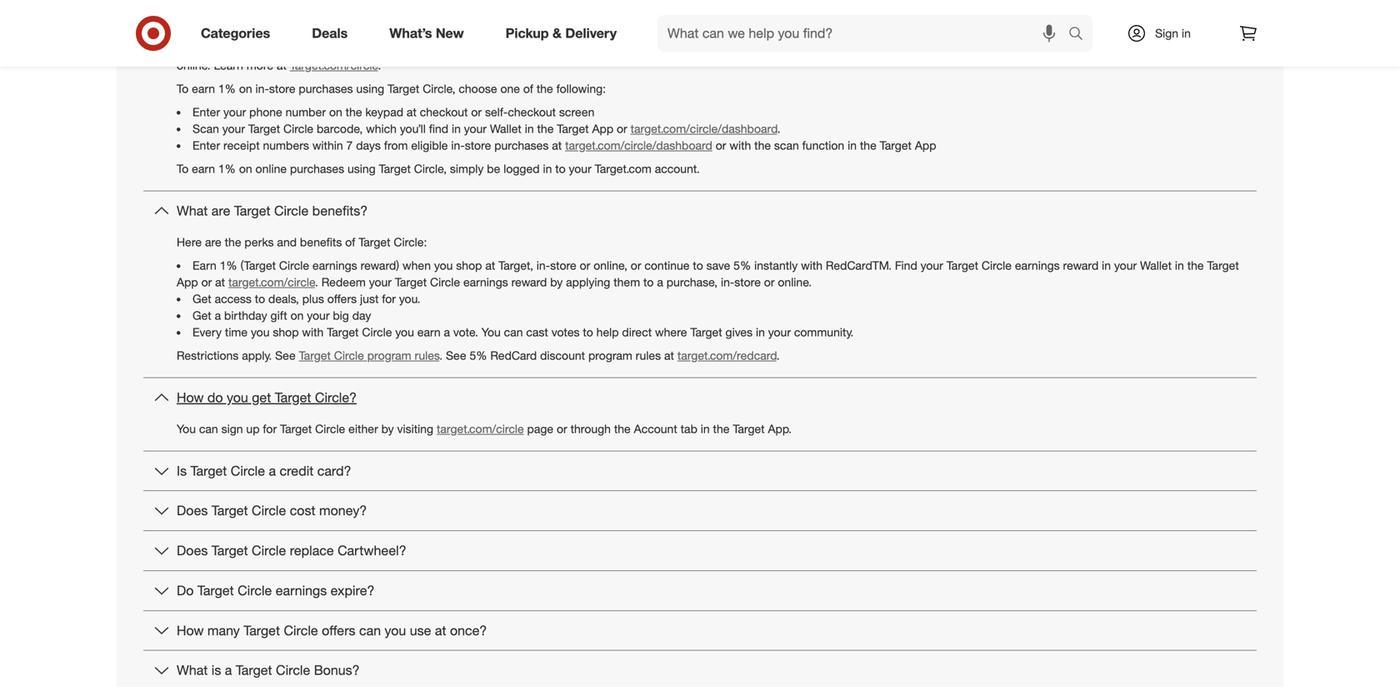 Task type: vqa. For each thing, say whether or not it's contained in the screenshot.
Filter
no



Task type: describe. For each thing, give the bounding box(es) containing it.
1 vertical spatial using
[[348, 161, 376, 176]]

sign in link
[[1113, 15, 1217, 52]]

5% inside earn 1% (target circle earnings reward) when you shop at target, in-store or online, or continue to save 5% instantly with redcardtm. find your target circle earnings reward in your wallet in the target app or at
[[734, 258, 752, 273]]

is inside dropdown button
[[212, 662, 221, 678]]

is inside "target circle is a loyalty program where you can earn 1% in target circle earnings rewards every time you make an eligible purchase with non-redcard payment, which can be used at target, in-store or online. learn more at"
[[245, 41, 254, 56]]

through
[[571, 421, 611, 436]]

1 horizontal spatial of
[[524, 81, 534, 96]]

to right them
[[644, 275, 654, 289]]

circle?
[[315, 389, 357, 406]]

you down birthday
[[251, 325, 270, 339]]

to for to earn 1% on online purchases using target circle, simply be logged in to your target.com account.
[[177, 161, 189, 176]]

a left vote.
[[444, 325, 450, 339]]

purchase
[[818, 41, 866, 56]]

reward inside earn 1% (target circle earnings reward) when you shop at target, in-store or online, or continue to save 5% instantly with redcardtm. find your target circle earnings reward in your wallet in the target app or at
[[1064, 258, 1099, 273]]

in- inside earn 1% (target circle earnings reward) when you shop at target, in-store or online, or continue to save 5% instantly with redcardtm. find your target circle earnings reward in your wallet in the target app or at
[[537, 258, 550, 273]]

benefits
[[300, 235, 342, 249]]

at up you'll
[[407, 104, 417, 119]]

every
[[651, 41, 679, 56]]

target.com/circle . redeem your target circle earnings reward by applying them to a purchase, in-store or online.
[[228, 275, 812, 289]]

every
[[193, 325, 222, 339]]

plus
[[302, 291, 324, 306]]

at down screen
[[552, 138, 562, 152]]

a inside dropdown button
[[225, 662, 232, 678]]

deals link
[[298, 15, 369, 52]]

rewards
[[606, 41, 647, 56]]

how do you get target circle? button
[[143, 378, 1258, 417]]

1 vertical spatial be
[[487, 161, 501, 176]]

target.com/circle link
[[290, 58, 378, 72]]

what's
[[390, 25, 432, 41]]

how many target circle offers can you use at once? button
[[143, 611, 1258, 650]]

on inside enter your phone number on the keypad at checkout or self-checkout screen scan your target circle barcode, which you'll find in your wallet in the target app or target.com/circle/dashboard . enter receipt numbers within 7 days from eligible in-store purchases at target.com/circle/dashboard or with the scan function in the target app
[[329, 104, 343, 119]]

1 vertical spatial online.
[[778, 275, 812, 289]]

you up to earn 1% on in-store purchases using target circle, choose one of the following:
[[385, 41, 404, 56]]

1 vertical spatial target.com/circle/dashboard
[[565, 138, 713, 152]]

be inside "target circle is a loyalty program where you can earn 1% in target circle earnings rewards every time you make an eligible purchase with non-redcard payment, which can be used at target, in-store or online. learn more at"
[[1076, 41, 1090, 56]]

instantly
[[755, 258, 798, 273]]

for inside 'get access to deals, plus offers just for you. get a birthday gift on your big day every time you shop with target circle you earn a vote. you can cast votes to help direct where target gives in your community.'
[[382, 291, 396, 306]]

. inside enter your phone number on the keypad at checkout or self-checkout screen scan your target circle barcode, which you'll find in your wallet in the target app or target.com/circle/dashboard . enter receipt numbers within 7 days from eligible in-store purchases at target.com/circle/dashboard or with the scan function in the target app
[[778, 121, 781, 136]]

target.com/circle link for page or through the account tab in the target app.
[[437, 421, 524, 436]]

2 get from the top
[[193, 308, 212, 323]]

up
[[246, 421, 260, 436]]

find
[[896, 258, 918, 273]]

cartwheel?
[[338, 543, 407, 559]]

within
[[313, 138, 343, 152]]

0 horizontal spatial redcard
[[491, 348, 537, 363]]

0 horizontal spatial of
[[345, 235, 356, 249]]

receipt
[[224, 138, 260, 152]]

can inside how many target circle offers can you use at once? dropdown button
[[359, 622, 381, 639]]

target.com/circle link for . redeem your target circle earnings reward by applying them to a purchase, in-store or online.
[[228, 275, 315, 289]]

a inside "target circle is a loyalty program where you can earn 1% in target circle earnings rewards every time you make an eligible purchase with non-redcard payment, which can be used at target, in-store or online. learn more at"
[[257, 41, 263, 56]]

help
[[597, 325, 619, 339]]

redcardtm.
[[826, 258, 892, 273]]

learn
[[214, 58, 243, 72]]

pickup & delivery
[[506, 25, 617, 41]]

in- inside "target circle is a loyalty program where you can earn 1% in target circle earnings rewards every time you make an eligible purchase with non-redcard payment, which can be used at target, in-store or online. learn more at"
[[1173, 41, 1187, 56]]

you inside earn 1% (target circle earnings reward) when you shop at target, in-store or online, or continue to save 5% instantly with redcardtm. find your target circle earnings reward in your wallet in the target app or at
[[434, 258, 453, 273]]

2 rules from the left
[[636, 348, 661, 363]]

expire?
[[331, 582, 375, 599]]

does target circle replace cartwheel? button
[[143, 531, 1258, 570]]

offers inside how many target circle offers can you use at once? dropdown button
[[322, 622, 356, 639]]

account
[[634, 421, 678, 436]]

app inside earn 1% (target circle earnings reward) when you shop at target, in-store or online, or continue to save 5% instantly with redcardtm. find your target circle earnings reward in your wallet in the target app or at
[[177, 275, 198, 289]]

1 vertical spatial for
[[263, 421, 277, 436]]

barcode,
[[317, 121, 363, 136]]

wallet inside enter your phone number on the keypad at checkout or self-checkout screen scan your target circle barcode, which you'll find in your wallet in the target app or target.com/circle/dashboard . enter receipt numbers within 7 days from eligible in-store purchases at target.com/circle/dashboard or with the scan function in the target app
[[490, 121, 522, 136]]

you left make
[[708, 41, 727, 56]]

do target circle earnings expire?
[[177, 582, 375, 599]]

0 horizontal spatial reward
[[512, 275, 547, 289]]

at inside dropdown button
[[435, 622, 447, 639]]

with inside "target circle is a loyalty program where you can earn 1% in target circle earnings rewards every time you make an eligible purchase with non-redcard payment, which can be used at target, in-store or online. learn more at"
[[870, 41, 891, 56]]

target inside dropdown button
[[191, 463, 227, 479]]

day
[[353, 308, 371, 323]]

to left help
[[583, 325, 594, 339]]

categories
[[201, 25, 270, 41]]

money?
[[319, 503, 367, 519]]

applying
[[566, 275, 611, 289]]

shop inside 'get access to deals, plus offers just for you. get a birthday gift on your big day every time you shop with target circle you earn a vote. you can cast votes to help direct where target gives in your community.'
[[273, 325, 299, 339]]

in inside 'get access to deals, plus offers just for you. get a birthday gift on your big day every time you shop with target circle you earn a vote. you can cast votes to help direct where target gives in your community.'
[[756, 325, 765, 339]]

offers inside 'get access to deals, plus offers just for you. get a birthday gift on your big day every time you shop with target circle you earn a vote. you can cast votes to help direct where target gives in your community.'
[[328, 291, 357, 306]]

earnings inside do target circle earnings expire? dropdown button
[[276, 582, 327, 599]]

non-
[[895, 41, 919, 56]]

search button
[[1062, 15, 1102, 55]]

1 enter from the top
[[193, 104, 220, 119]]

what for what are target circle benefits?
[[177, 203, 208, 219]]

is
[[177, 463, 187, 479]]

eligible inside "target circle is a loyalty program where you can earn 1% in target circle earnings rewards every time you make an eligible purchase with non-redcard payment, which can be used at target, in-store or online. learn more at"
[[778, 41, 815, 56]]

or inside "target circle is a loyalty program where you can earn 1% in target circle earnings rewards every time you make an eligible purchase with non-redcard payment, which can be used at target, in-store or online. learn more at"
[[1217, 41, 1227, 56]]

2 see from the left
[[446, 348, 467, 363]]

what is a target circle bonus?
[[177, 662, 360, 678]]

what are target circle benefits? button
[[143, 191, 1258, 230]]

0 horizontal spatial you
[[177, 421, 196, 436]]

categories link
[[187, 15, 291, 52]]

you down the you.
[[396, 325, 414, 339]]

scan
[[193, 121, 219, 136]]

target inside dropdown button
[[198, 582, 234, 599]]

1 get from the top
[[193, 291, 212, 306]]

here
[[177, 235, 202, 249]]

here are the perks and benefits of target circle:
[[177, 235, 427, 249]]

1 see from the left
[[275, 348, 296, 363]]

1 vertical spatial circle,
[[414, 161, 447, 176]]

the inside earn 1% (target circle earnings reward) when you shop at target, in-store or online, or continue to save 5% instantly with redcardtm. find your target circle earnings reward in your wallet in the target app or at
[[1188, 258, 1205, 273]]

earn inside 'get access to deals, plus offers just for you. get a birthday gift on your big day every time you shop with target circle you earn a vote. you can cast votes to help direct where target gives in your community.'
[[418, 325, 441, 339]]

access
[[215, 291, 252, 306]]

by for reward
[[551, 275, 563, 289]]

phone
[[249, 104, 282, 119]]

how many target circle offers can you use at once?
[[177, 622, 487, 639]]

store down instantly at right top
[[735, 275, 761, 289]]

get
[[252, 389, 271, 406]]

target.com/circle .
[[290, 58, 381, 72]]

screen
[[559, 104, 595, 119]]

earn 1% (target circle earnings reward) when you shop at target, in-store or online, or continue to save 5% instantly with redcardtm. find your target circle earnings reward in your wallet in the target app or at
[[177, 258, 1240, 289]]

can left new
[[407, 41, 426, 56]]

credit
[[280, 463, 314, 479]]

in- down "save"
[[721, 275, 735, 289]]

at down loyalty on the top
[[277, 58, 287, 72]]

deals,
[[269, 291, 299, 306]]

which inside enter your phone number on the keypad at checkout or self-checkout screen scan your target circle barcode, which you'll find in your wallet in the target app or target.com/circle/dashboard . enter receipt numbers within 7 days from eligible in-store purchases at target.com/circle/dashboard or with the scan function in the target app
[[366, 121, 397, 136]]

what's new link
[[375, 15, 485, 52]]

in inside "target circle is a loyalty program where you can earn 1% in target circle earnings rewards every time you make an eligible purchase with non-redcard payment, which can be used at target, in-store or online. learn more at"
[[477, 41, 486, 56]]

0 vertical spatial target.com/circle
[[228, 275, 315, 289]]

what are target circle benefits?
[[177, 203, 368, 219]]

use
[[410, 622, 431, 639]]

at up how do you get target circle? dropdown button
[[665, 348, 675, 363]]

simply
[[450, 161, 484, 176]]

to earn 1% on in-store purchases using target circle, choose one of the following:
[[177, 81, 606, 96]]

shop inside earn 1% (target circle earnings reward) when you shop at target, in-store or online, or continue to save 5% instantly with redcardtm. find your target circle earnings reward in your wallet in the target app or at
[[456, 258, 482, 273]]

a up the every
[[215, 308, 221, 323]]

with inside 'get access to deals, plus offers just for you. get a birthday gift on your big day every time you shop with target circle you earn a vote. you can cast votes to help direct where target gives in your community.'
[[302, 325, 324, 339]]

to earn 1% on online purchases using target circle, simply be logged in to your target.com account.
[[177, 161, 700, 176]]

1 rules from the left
[[415, 348, 440, 363]]

big
[[333, 308, 349, 323]]

is target circle a credit card?
[[177, 463, 352, 479]]

wallet inside earn 1% (target circle earnings reward) when you shop at target, in-store or online, or continue to save 5% instantly with redcardtm. find your target circle earnings reward in your wallet in the target app or at
[[1141, 258, 1173, 273]]

keypad
[[366, 104, 404, 119]]

them
[[614, 275, 641, 289]]

number
[[286, 104, 326, 119]]

restrictions
[[177, 348, 239, 363]]

either
[[349, 421, 378, 436]]

are for what
[[212, 203, 230, 219]]

store inside earn 1% (target circle earnings reward) when you shop at target, in-store or online, or continue to save 5% instantly with redcardtm. find your target circle earnings reward in your wallet in the target app or at
[[550, 258, 577, 273]]

cast
[[527, 325, 549, 339]]

vote.
[[454, 325, 479, 339]]

get access to deals, plus offers just for you. get a birthday gift on your big day every time you shop with target circle you earn a vote. you can cast votes to help direct where target gives in your community.
[[193, 291, 854, 339]]

target circle is a loyalty program where you can earn 1% in target circle earnings rewards every time you make an eligible purchase with non-redcard payment, which can be used at target, in-store or online. learn more at
[[177, 41, 1227, 72]]

you left use
[[385, 622, 406, 639]]

you right do
[[227, 389, 248, 406]]

2 horizontal spatial program
[[589, 348, 633, 363]]

community.
[[795, 325, 854, 339]]

what for what is a target circle bonus?
[[177, 662, 208, 678]]

target.com/redcard
[[678, 348, 777, 363]]

and
[[277, 235, 297, 249]]



Task type: locate. For each thing, give the bounding box(es) containing it.
target.com/circle/dashboard up "target.com"
[[565, 138, 713, 152]]

0 vertical spatial using
[[356, 81, 385, 96]]

what inside what is a target circle bonus? dropdown button
[[177, 662, 208, 678]]

5%
[[734, 258, 752, 273], [470, 348, 487, 363]]

purchases
[[299, 81, 353, 96], [495, 138, 549, 152], [290, 161, 344, 176]]

0 horizontal spatial by
[[382, 421, 394, 436]]

2 does from the top
[[177, 543, 208, 559]]

a left credit
[[269, 463, 276, 479]]

program inside "target circle is a loyalty program where you can earn 1% in target circle earnings rewards every time you make an eligible purchase with non-redcard payment, which can be used at target, in-store or online. learn more at"
[[303, 41, 347, 56]]

program for loyalty
[[303, 41, 347, 56]]

1% inside earn 1% (target circle earnings reward) when you shop at target, in-store or online, or continue to save 5% instantly with redcardtm. find your target circle earnings reward in your wallet in the target app or at
[[220, 258, 237, 273]]

store inside enter your phone number on the keypad at checkout or self-checkout screen scan your target circle barcode, which you'll find in your wallet in the target app or target.com/circle/dashboard . enter receipt numbers within 7 days from eligible in-store purchases at target.com/circle/dashboard or with the scan function in the target app
[[465, 138, 491, 152]]

1 horizontal spatial target.com/circle
[[437, 421, 524, 436]]

are for here
[[205, 235, 222, 249]]

1 to from the top
[[177, 81, 189, 96]]

you can sign up for target circle either by visiting target.com/circle page or through the account tab in the target app.
[[177, 421, 792, 436]]

app.
[[768, 421, 792, 436]]

earn
[[193, 258, 217, 273]]

shop
[[456, 258, 482, 273], [273, 325, 299, 339]]

1% up choose
[[456, 41, 474, 56]]

do
[[208, 389, 223, 406]]

1 vertical spatial where
[[655, 325, 688, 339]]

do
[[177, 582, 194, 599]]

5% right "save"
[[734, 258, 752, 273]]

1 vertical spatial are
[[205, 235, 222, 249]]

how do you get target circle?
[[177, 389, 357, 406]]

online. left learn
[[177, 58, 211, 72]]

target.com/circle left page
[[437, 421, 524, 436]]

1 vertical spatial app
[[915, 138, 937, 152]]

1 vertical spatial to
[[177, 161, 189, 176]]

to
[[177, 81, 189, 96], [177, 161, 189, 176]]

1% down learn
[[218, 81, 236, 96]]

0 horizontal spatial where
[[350, 41, 382, 56]]

circle
[[212, 41, 242, 56], [524, 41, 555, 56], [284, 121, 314, 136], [274, 203, 309, 219], [279, 258, 309, 273], [982, 258, 1012, 273], [430, 275, 460, 289], [362, 325, 392, 339], [334, 348, 364, 363], [315, 421, 345, 436], [231, 463, 265, 479], [252, 503, 286, 519], [252, 543, 286, 559], [238, 582, 272, 599], [284, 622, 318, 639], [276, 662, 310, 678]]

0 vertical spatial you
[[482, 325, 501, 339]]

on down receipt
[[239, 161, 252, 176]]

enter up scan
[[193, 104, 220, 119]]

1 horizontal spatial where
[[655, 325, 688, 339]]

1 vertical spatial by
[[382, 421, 394, 436]]

0 horizontal spatial target.com/circle link
[[228, 275, 315, 289]]

0 vertical spatial which
[[1020, 41, 1051, 56]]

7
[[347, 138, 353, 152]]

0 vertical spatial wallet
[[490, 121, 522, 136]]

time down birthday
[[225, 325, 248, 339]]

purchases down target.com/circle link
[[299, 81, 353, 96]]

circle:
[[394, 235, 427, 249]]

1 horizontal spatial wallet
[[1141, 258, 1173, 273]]

does up do
[[177, 543, 208, 559]]

What can we help you find? suggestions appear below search field
[[658, 15, 1073, 52]]

0 vertical spatial of
[[524, 81, 534, 96]]

payment,
[[969, 41, 1017, 56]]

card?
[[318, 463, 352, 479]]

store
[[1187, 41, 1213, 56], [269, 81, 296, 96], [465, 138, 491, 152], [550, 258, 577, 273], [735, 275, 761, 289]]

1 horizontal spatial eligible
[[778, 41, 815, 56]]

are inside the what are target circle benefits? dropdown button
[[212, 203, 230, 219]]

is target circle a credit card? button
[[143, 451, 1258, 491]]

a
[[257, 41, 263, 56], [657, 275, 664, 289], [215, 308, 221, 323], [444, 325, 450, 339], [269, 463, 276, 479], [225, 662, 232, 678]]

1 checkout from the left
[[420, 104, 468, 119]]

at right used
[[1122, 41, 1132, 56]]

you up is
[[177, 421, 196, 436]]

can down expire?
[[359, 622, 381, 639]]

replace
[[290, 543, 334, 559]]

using down days
[[348, 161, 376, 176]]

checkout down one
[[508, 104, 556, 119]]

in- inside enter your phone number on the keypad at checkout or self-checkout screen scan your target circle barcode, which you'll find in your wallet in the target app or target.com/circle/dashboard . enter receipt numbers within 7 days from eligible in-store purchases at target.com/circle/dashboard or with the scan function in the target app
[[451, 138, 465, 152]]

where inside 'get access to deals, plus offers just for you. get a birthday gift on your big day every time you shop with target circle you earn a vote. you can cast votes to help direct where target gives in your community.'
[[655, 325, 688, 339]]

is down many in the bottom of the page
[[212, 662, 221, 678]]

target.com/circle/dashboard link up "target.com"
[[565, 138, 713, 152]]

with inside earn 1% (target circle earnings reward) when you shop at target, in-store or online, or continue to save 5% instantly with redcardtm. find your target circle earnings reward in your wallet in the target app or at
[[801, 258, 823, 273]]

of
[[524, 81, 534, 96], [345, 235, 356, 249]]

to up the purchase,
[[693, 258, 704, 273]]

0 vertical spatial shop
[[456, 258, 482, 273]]

make
[[730, 41, 759, 56]]

does target circle cost money?
[[177, 503, 367, 519]]

you right vote.
[[482, 325, 501, 339]]

at up 'target.com/circle . redeem your target circle earnings reward by applying them to a purchase, in-store or online.'
[[486, 258, 496, 273]]

you right when
[[434, 258, 453, 273]]

0 horizontal spatial which
[[366, 121, 397, 136]]

1 how from the top
[[177, 389, 204, 406]]

time right every
[[682, 41, 705, 56]]

where
[[350, 41, 382, 56], [655, 325, 688, 339]]

can left sign
[[199, 421, 218, 436]]

0 horizontal spatial app
[[177, 275, 198, 289]]

2 vertical spatial purchases
[[290, 161, 344, 176]]

target, inside earn 1% (target circle earnings reward) when you shop at target, in-store or online, or continue to save 5% instantly with redcardtm. find your target circle earnings reward in your wallet in the target app or at
[[499, 258, 534, 273]]

where right direct
[[655, 325, 688, 339]]

target.com/circle/dashboard link for .
[[631, 121, 778, 136]]

target.com/circle link left page
[[437, 421, 524, 436]]

0 vertical spatial time
[[682, 41, 705, 56]]

by for either
[[382, 421, 394, 436]]

how inside how do you get target circle? dropdown button
[[177, 389, 204, 406]]

circle inside 'get access to deals, plus offers just for you. get a birthday gift on your big day every time you shop with target circle you earn a vote. you can cast votes to help direct where target gives in your community.'
[[362, 325, 392, 339]]

1 vertical spatial time
[[225, 325, 248, 339]]

0 vertical spatial get
[[193, 291, 212, 306]]

which right payment,
[[1020, 41, 1051, 56]]

how inside how many target circle offers can you use at once? dropdown button
[[177, 622, 204, 639]]

scan
[[775, 138, 800, 152]]

target.com/redcard link
[[678, 348, 777, 363]]

0 horizontal spatial shop
[[273, 325, 299, 339]]

target, inside "target circle is a loyalty program where you can earn 1% in target circle earnings rewards every time you make an eligible purchase with non-redcard payment, which can be used at target, in-store or online. learn more at"
[[1135, 41, 1170, 56]]

self-
[[485, 104, 508, 119]]

circle inside enter your phone number on the keypad at checkout or self-checkout screen scan your target circle barcode, which you'll find in your wallet in the target app or target.com/circle/dashboard . enter receipt numbers within 7 days from eligible in-store purchases at target.com/circle/dashboard or with the scan function in the target app
[[284, 121, 314, 136]]

1 vertical spatial purchases
[[495, 138, 549, 152]]

1 vertical spatial target.com/circle
[[437, 421, 524, 436]]

1 horizontal spatial checkout
[[508, 104, 556, 119]]

1 what from the top
[[177, 203, 208, 219]]

where up target.com/circle .
[[350, 41, 382, 56]]

rules down direct
[[636, 348, 661, 363]]

to inside earn 1% (target circle earnings reward) when you shop at target, in-store or online, or continue to save 5% instantly with redcardtm. find your target circle earnings reward in your wallet in the target app or at
[[693, 258, 704, 273]]

how left do
[[177, 389, 204, 406]]

does down is
[[177, 503, 208, 519]]

time inside 'get access to deals, plus offers just for you. get a birthday gift on your big day every time you shop with target circle you earn a vote. you can cast votes to help direct where target gives in your community.'
[[225, 325, 248, 339]]

eligible inside enter your phone number on the keypad at checkout or self-checkout screen scan your target circle barcode, which you'll find in your wallet in the target app or target.com/circle/dashboard . enter receipt numbers within 7 days from eligible in-store purchases at target.com/circle/dashboard or with the scan function in the target app
[[411, 138, 448, 152]]

you.
[[399, 291, 421, 306]]

a inside dropdown button
[[269, 463, 276, 479]]

using up keypad
[[356, 81, 385, 96]]

program down 'day'
[[368, 348, 412, 363]]

delivery
[[566, 25, 617, 41]]

program down help
[[589, 348, 633, 363]]

be
[[1076, 41, 1090, 56], [487, 161, 501, 176]]

0 vertical spatial be
[[1076, 41, 1090, 56]]

0 horizontal spatial be
[[487, 161, 501, 176]]

0 vertical spatial circle,
[[423, 81, 456, 96]]

your
[[224, 104, 246, 119], [222, 121, 245, 136], [464, 121, 487, 136], [569, 161, 592, 176], [921, 258, 944, 273], [1115, 258, 1138, 273], [369, 275, 392, 289], [307, 308, 330, 323], [769, 325, 791, 339]]

purchases inside enter your phone number on the keypad at checkout or self-checkout screen scan your target circle barcode, which you'll find in your wallet in the target app or target.com/circle/dashboard . enter receipt numbers within 7 days from eligible in-store purchases at target.com/circle/dashboard or with the scan function in the target app
[[495, 138, 549, 152]]

1 horizontal spatial 5%
[[734, 258, 752, 273]]

at right use
[[435, 622, 447, 639]]

by right the either
[[382, 421, 394, 436]]

target.com
[[595, 161, 652, 176]]

redcard left payment,
[[919, 41, 965, 56]]

0 vertical spatial purchases
[[299, 81, 353, 96]]

1 horizontal spatial see
[[446, 348, 467, 363]]

discount
[[540, 348, 585, 363]]

how for how many target circle offers can you use at once?
[[177, 622, 204, 639]]

in-
[[1173, 41, 1187, 56], [256, 81, 269, 96], [451, 138, 465, 152], [537, 258, 550, 273], [721, 275, 735, 289]]

store up applying
[[550, 258, 577, 273]]

2 how from the top
[[177, 622, 204, 639]]

1 vertical spatial how
[[177, 622, 204, 639]]

1 vertical spatial wallet
[[1141, 258, 1173, 273]]

program for circle
[[368, 348, 412, 363]]

0 vertical spatial how
[[177, 389, 204, 406]]

pickup
[[506, 25, 549, 41]]

to for to earn 1% on in-store purchases using target circle, choose one of the following:
[[177, 81, 189, 96]]

0 vertical spatial eligible
[[778, 41, 815, 56]]

1 vertical spatial get
[[193, 308, 212, 323]]

birthday
[[224, 308, 267, 323]]

which down keypad
[[366, 121, 397, 136]]

1% down receipt
[[218, 161, 236, 176]]

2 vertical spatial app
[[177, 275, 198, 289]]

0 vertical spatial does
[[177, 503, 208, 519]]

target.com/circle/dashboard up account.
[[631, 121, 778, 136]]

0 vertical spatial to
[[177, 81, 189, 96]]

0 horizontal spatial target.com/circle
[[228, 275, 315, 289]]

target.com/circle/dashboard link for or with the scan function in the target app
[[565, 138, 713, 152]]

at up the 'access'
[[215, 275, 225, 289]]

0 vertical spatial target.com/circle/dashboard
[[631, 121, 778, 136]]

1 vertical spatial reward
[[512, 275, 547, 289]]

1 vertical spatial offers
[[322, 622, 356, 639]]

for
[[382, 291, 396, 306], [263, 421, 277, 436]]

by left applying
[[551, 275, 563, 289]]

1 horizontal spatial program
[[368, 348, 412, 363]]

2 enter from the top
[[193, 138, 220, 152]]

1 horizontal spatial target.com/circle link
[[437, 421, 524, 436]]

numbers
[[263, 138, 309, 152]]

1 horizontal spatial rules
[[636, 348, 661, 363]]

1 horizontal spatial reward
[[1064, 258, 1099, 273]]

1 vertical spatial what
[[177, 662, 208, 678]]

1 vertical spatial redcard
[[491, 348, 537, 363]]

which inside "target circle is a loyalty program where you can earn 1% in target circle earnings rewards every time you make an eligible purchase with non-redcard payment, which can be used at target, in-store or online. learn more at"
[[1020, 41, 1051, 56]]

store inside "target circle is a loyalty program where you can earn 1% in target circle earnings rewards every time you make an eligible purchase with non-redcard payment, which can be used at target, in-store or online. learn more at"
[[1187, 41, 1213, 56]]

1 vertical spatial of
[[345, 235, 356, 249]]

eligible
[[778, 41, 815, 56], [411, 138, 448, 152]]

program
[[303, 41, 347, 56], [368, 348, 412, 363], [589, 348, 633, 363]]

0 vertical spatial is
[[245, 41, 254, 56]]

for right up
[[263, 421, 277, 436]]

offers
[[328, 291, 357, 306], [322, 622, 356, 639]]

save
[[707, 258, 731, 273]]

with right instantly at right top
[[801, 258, 823, 273]]

earn inside "target circle is a loyalty program where you can earn 1% in target circle earnings rewards every time you make an eligible purchase with non-redcard payment, which can be used at target, in-store or online. learn more at"
[[430, 41, 453, 56]]

shop down gift
[[273, 325, 299, 339]]

you inside 'get access to deals, plus offers just for you. get a birthday gift on your big day every time you shop with target circle you earn a vote. you can cast votes to help direct where target gives in your community.'
[[482, 325, 501, 339]]

one
[[501, 81, 520, 96]]

shop right when
[[456, 258, 482, 273]]

on right gift
[[291, 308, 304, 323]]

to up birthday
[[255, 291, 265, 306]]

do target circle earnings expire? button
[[143, 571, 1258, 610]]

target.com/circle/dashboard link up account.
[[631, 121, 778, 136]]

0 horizontal spatial program
[[303, 41, 347, 56]]

be left used
[[1076, 41, 1090, 56]]

1 horizontal spatial app
[[592, 121, 614, 136]]

see down vote.
[[446, 348, 467, 363]]

1 vertical spatial shop
[[273, 325, 299, 339]]

0 vertical spatial target.com/circle/dashboard link
[[631, 121, 778, 136]]

wallet
[[490, 121, 522, 136], [1141, 258, 1173, 273]]

choose
[[459, 81, 497, 96]]

program up target.com/circle
[[303, 41, 347, 56]]

online. inside "target circle is a loyalty program where you can earn 1% in target circle earnings rewards every time you make an eligible purchase with non-redcard payment, which can be used at target, in-store or online. learn more at"
[[177, 58, 211, 72]]

on inside 'get access to deals, plus offers just for you. get a birthday gift on your big day every time you shop with target circle you earn a vote. you can cast votes to help direct where target gives in your community.'
[[291, 308, 304, 323]]

2 what from the top
[[177, 662, 208, 678]]

with down plus
[[302, 325, 324, 339]]

in- up 'target.com/circle . redeem your target circle earnings reward by applying them to a purchase, in-store or online.'
[[537, 258, 550, 273]]

rules down the you.
[[415, 348, 440, 363]]

earn
[[430, 41, 453, 56], [192, 81, 215, 96], [192, 161, 215, 176], [418, 325, 441, 339]]

0 horizontal spatial wallet
[[490, 121, 522, 136]]

store up simply
[[465, 138, 491, 152]]

with
[[870, 41, 891, 56], [730, 138, 752, 152], [801, 258, 823, 273], [302, 325, 324, 339]]

2 horizontal spatial app
[[915, 138, 937, 152]]

target circle program rules link
[[299, 348, 440, 363]]

what inside the what are target circle benefits? dropdown button
[[177, 203, 208, 219]]

are right the here
[[205, 235, 222, 249]]

0 vertical spatial redcard
[[919, 41, 965, 56]]

1 vertical spatial is
[[212, 662, 221, 678]]

1% inside "target circle is a loyalty program where you can earn 1% in target circle earnings rewards every time you make an eligible purchase with non-redcard payment, which can be used at target, in-store or online. learn more at"
[[456, 41, 474, 56]]

0 horizontal spatial checkout
[[420, 104, 468, 119]]

0 horizontal spatial target,
[[499, 258, 534, 273]]

1 horizontal spatial you
[[482, 325, 501, 339]]

1 vertical spatial does
[[177, 543, 208, 559]]

0 horizontal spatial 5%
[[470, 348, 487, 363]]

offers up the big
[[328, 291, 357, 306]]

redcard down the cast
[[491, 348, 537, 363]]

does for does target circle replace cartwheel?
[[177, 543, 208, 559]]

with left "non-" in the top of the page
[[870, 41, 891, 56]]

store down sign in on the right top of the page
[[1187, 41, 1213, 56]]

bonus?
[[314, 662, 360, 678]]

1 horizontal spatial target,
[[1135, 41, 1170, 56]]

cost
[[290, 503, 316, 519]]

0 vertical spatial what
[[177, 203, 208, 219]]

is up more
[[245, 41, 254, 56]]

to down categories link
[[177, 81, 189, 96]]

can left used
[[1054, 41, 1073, 56]]

does for does target circle cost money?
[[177, 503, 208, 519]]

1 horizontal spatial redcard
[[919, 41, 965, 56]]

following:
[[557, 81, 606, 96]]

a down continue
[[657, 275, 664, 289]]

in- down more
[[256, 81, 269, 96]]

at
[[1122, 41, 1132, 56], [277, 58, 287, 72], [407, 104, 417, 119], [552, 138, 562, 152], [486, 258, 496, 273], [215, 275, 225, 289], [665, 348, 675, 363], [435, 622, 447, 639]]

when
[[403, 258, 431, 273]]

get up the every
[[193, 308, 212, 323]]

store up phone
[[269, 81, 296, 96]]

what's new
[[390, 25, 464, 41]]

does
[[177, 503, 208, 519], [177, 543, 208, 559]]

sign
[[1156, 26, 1179, 40]]

5% down vote.
[[470, 348, 487, 363]]

redcard inside "target circle is a loyalty program where you can earn 1% in target circle earnings rewards every time you make an eligible purchase with non-redcard payment, which can be used at target, in-store or online. learn more at"
[[919, 41, 965, 56]]

circle, left choose
[[423, 81, 456, 96]]

1 does from the top
[[177, 503, 208, 519]]

find
[[429, 121, 449, 136]]

0 vertical spatial 5%
[[734, 258, 752, 273]]

function
[[803, 138, 845, 152]]

a down many in the bottom of the page
[[225, 662, 232, 678]]

used
[[1093, 41, 1119, 56]]

time inside "target circle is a loyalty program where you can earn 1% in target circle earnings rewards every time you make an eligible purchase with non-redcard payment, which can be used at target, in-store or online. learn more at"
[[682, 41, 705, 56]]

0 vertical spatial target,
[[1135, 41, 1170, 56]]

pickup & delivery link
[[492, 15, 638, 52]]

a up more
[[257, 41, 263, 56]]

in- up simply
[[451, 138, 465, 152]]

target,
[[1135, 41, 1170, 56], [499, 258, 534, 273]]

0 horizontal spatial see
[[275, 348, 296, 363]]

0 horizontal spatial online.
[[177, 58, 211, 72]]

of right the "benefits"
[[345, 235, 356, 249]]

1 horizontal spatial shop
[[456, 258, 482, 273]]

offers up bonus?
[[322, 622, 356, 639]]

0 vertical spatial for
[[382, 291, 396, 306]]

purchases up logged
[[495, 138, 549, 152]]

0 vertical spatial app
[[592, 121, 614, 136]]

online. down instantly at right top
[[778, 275, 812, 289]]

to up the here
[[177, 161, 189, 176]]

see right apply.
[[275, 348, 296, 363]]

target, up 'target.com/circle . redeem your target circle earnings reward by applying them to a purchase, in-store or online.'
[[499, 258, 534, 273]]

online,
[[594, 258, 628, 273]]

target.com/circle link up deals,
[[228, 275, 315, 289]]

can inside 'get access to deals, plus offers just for you. get a birthday gift on your big day every time you shop with target circle you earn a vote. you can cast votes to help direct where target gives in your community.'
[[504, 325, 523, 339]]

in- down sign in on the right top of the page
[[1173, 41, 1187, 56]]

checkout
[[420, 104, 468, 119], [508, 104, 556, 119]]

1 vertical spatial you
[[177, 421, 196, 436]]

0 horizontal spatial rules
[[415, 348, 440, 363]]

1 vertical spatial 5%
[[470, 348, 487, 363]]

0 horizontal spatial for
[[263, 421, 277, 436]]

0 horizontal spatial time
[[225, 325, 248, 339]]

where inside "target circle is a loyalty program where you can earn 1% in target circle earnings rewards every time you make an eligible purchase with non-redcard payment, which can be used at target, in-store or online. learn more at"
[[350, 41, 382, 56]]

0 vertical spatial are
[[212, 203, 230, 219]]

1 horizontal spatial be
[[1076, 41, 1090, 56]]

1 vertical spatial which
[[366, 121, 397, 136]]

how for how do you get target circle?
[[177, 389, 204, 406]]

2 to from the top
[[177, 161, 189, 176]]

direct
[[622, 325, 652, 339]]

1 horizontal spatial for
[[382, 291, 396, 306]]

circle inside dropdown button
[[238, 582, 272, 599]]

many
[[208, 622, 240, 639]]

how left many in the bottom of the page
[[177, 622, 204, 639]]

rules
[[415, 348, 440, 363], [636, 348, 661, 363]]

0 vertical spatial enter
[[193, 104, 220, 119]]

which
[[1020, 41, 1051, 56], [366, 121, 397, 136]]

redeem
[[322, 275, 366, 289]]

2 checkout from the left
[[508, 104, 556, 119]]

1 horizontal spatial time
[[682, 41, 705, 56]]

target.com/circle
[[228, 275, 315, 289], [437, 421, 524, 436]]

gift
[[271, 308, 287, 323]]

what is a target circle bonus? button
[[143, 651, 1258, 687]]

earnings inside "target circle is a loyalty program where you can earn 1% in target circle earnings rewards every time you make an eligible purchase with non-redcard payment, which can be used at target, in-store or online. learn more at"
[[558, 41, 603, 56]]

1% right earn
[[220, 258, 237, 273]]

&
[[553, 25, 562, 41]]

on down more
[[239, 81, 252, 96]]

circle inside dropdown button
[[231, 463, 265, 479]]

1 horizontal spatial which
[[1020, 41, 1051, 56]]

target, down "sign"
[[1135, 41, 1170, 56]]

1 vertical spatial target.com/circle link
[[437, 421, 524, 436]]

enter down scan
[[193, 138, 220, 152]]

with inside enter your phone number on the keypad at checkout or self-checkout screen scan your target circle barcode, which you'll find in your wallet in the target app or target.com/circle/dashboard . enter receipt numbers within 7 days from eligible in-store purchases at target.com/circle/dashboard or with the scan function in the target app
[[730, 138, 752, 152]]

sign in
[[1156, 26, 1192, 40]]

restrictions apply. see target circle program rules . see 5% redcard discount program rules at target.com/redcard .
[[177, 348, 780, 363]]

1 vertical spatial target.com/circle/dashboard link
[[565, 138, 713, 152]]

to right logged
[[556, 161, 566, 176]]

on
[[239, 81, 252, 96], [329, 104, 343, 119], [239, 161, 252, 176], [291, 308, 304, 323]]

just
[[360, 291, 379, 306]]

1 horizontal spatial online.
[[778, 275, 812, 289]]



